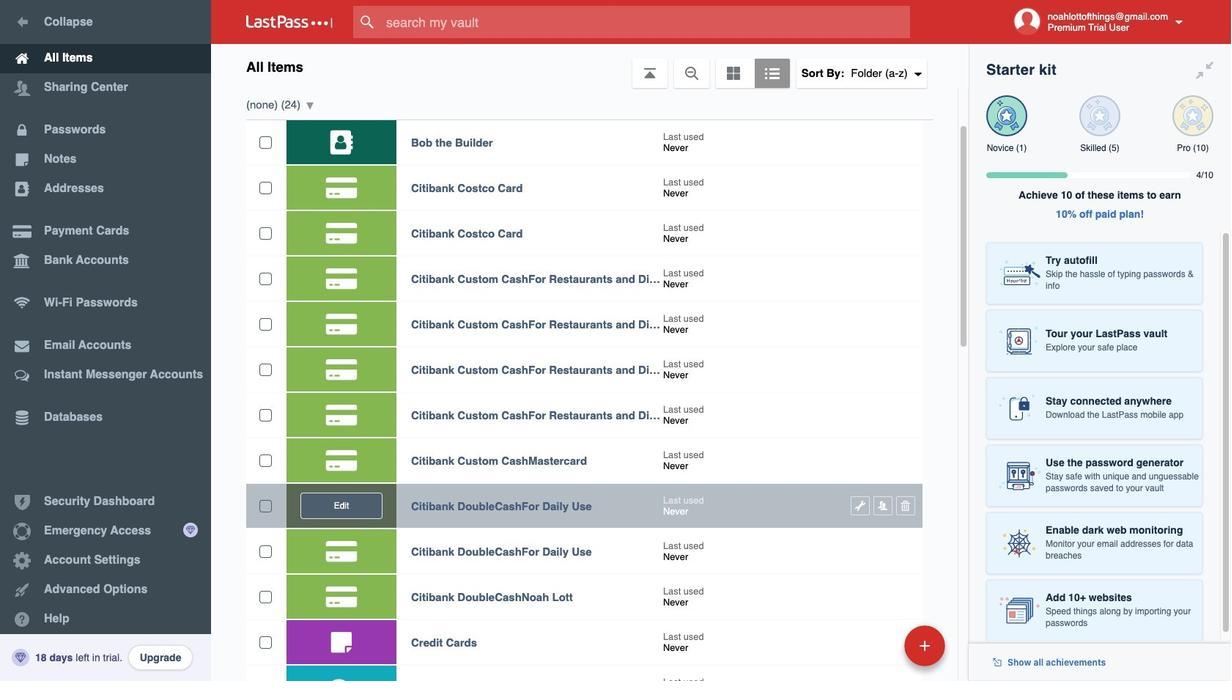 Task type: describe. For each thing, give the bounding box(es) containing it.
lastpass image
[[246, 15, 333, 29]]

new item navigation
[[804, 621, 955, 681]]

main navigation navigation
[[0, 0, 211, 681]]

new item element
[[804, 625, 951, 666]]



Task type: locate. For each thing, give the bounding box(es) containing it.
search my vault text field
[[353, 6, 939, 38]]

Search search field
[[353, 6, 939, 38]]

vault options navigation
[[211, 44, 969, 88]]



Task type: vqa. For each thing, say whether or not it's contained in the screenshot.
'NEW ITEM' icon on the bottom right of page
no



